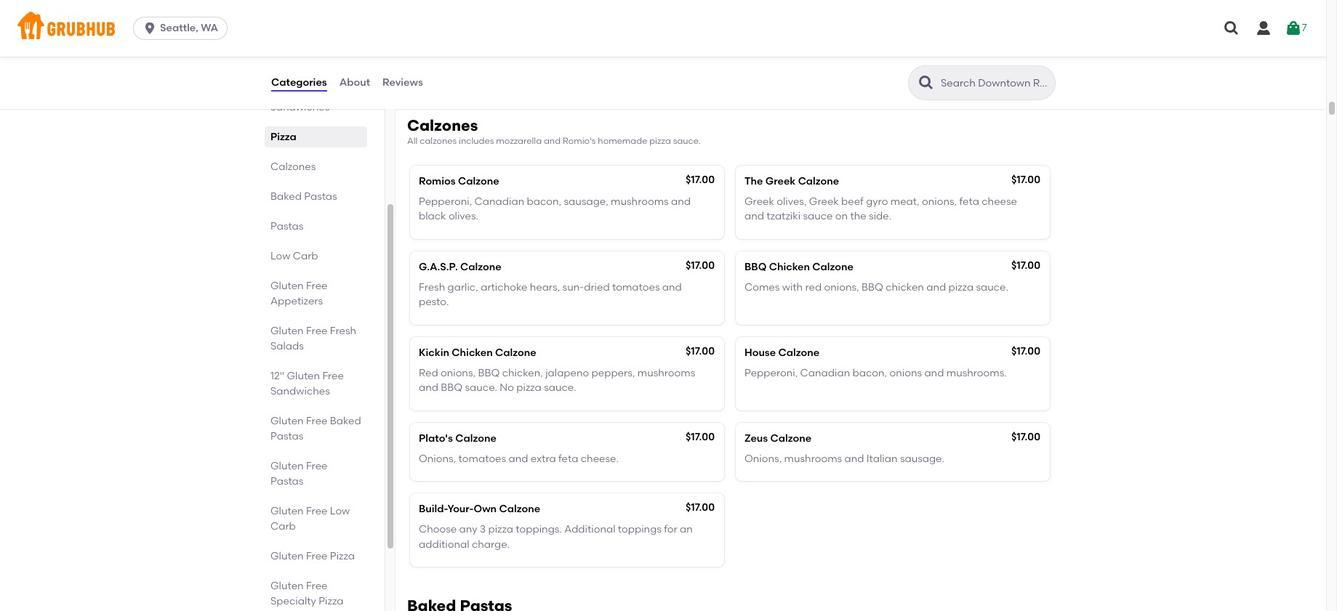 Task type: describe. For each thing, give the bounding box(es) containing it.
0 vertical spatial pizza
[[271, 131, 297, 143]]

gluten for gluten free pizza
[[271, 551, 304, 563]]

wa
[[201, 22, 218, 34]]

meat,
[[891, 196, 920, 208]]

greek up sauce on the top of the page
[[809, 196, 839, 208]]

free for baked
[[306, 415, 328, 428]]

pastas inside gluten free baked pastas
[[271, 431, 304, 443]]

calzone right the house
[[778, 347, 820, 359]]

romios calzone
[[419, 175, 499, 188]]

bianca pizza image
[[615, 0, 724, 85]]

pastas inside gluten free pastas
[[271, 476, 304, 488]]

grilled chicken, onions, red peppers, mushrooms, parmesan cheese white alfredo sauce.
[[419, 21, 599, 63]]

categories
[[271, 76, 327, 89]]

gluten free baked pastas
[[271, 415, 361, 443]]

jalapeno
[[546, 367, 589, 380]]

gluten free appetizers
[[271, 280, 328, 308]]

kickin chicken calzone
[[419, 347, 536, 359]]

house calzone
[[745, 347, 820, 359]]

svg image
[[1285, 20, 1302, 37]]

sausage,
[[564, 196, 609, 208]]

tzatziki
[[767, 211, 801, 223]]

red
[[419, 367, 438, 380]]

red onions, bbq chicken, jalapeno peppers, mushrooms and bbq sauce. no pizza sauce.
[[419, 367, 695, 394]]

side.
[[869, 211, 892, 223]]

kickin
[[419, 347, 449, 359]]

mushrooms.
[[947, 367, 1007, 380]]

additional
[[564, 524, 616, 536]]

free for low
[[306, 505, 328, 518]]

onions, down bbq chicken calzone
[[824, 281, 859, 294]]

mushrooms inside pepperoni, canadian bacon, sausage, mushrooms and black olives.
[[611, 196, 669, 208]]

reviews
[[383, 76, 423, 89]]

onions, inside red onions, bbq chicken, jalapeno peppers, mushrooms and bbq sauce. no pizza sauce.
[[441, 367, 476, 380]]

garlic,
[[448, 281, 478, 294]]

toppings
[[618, 524, 662, 536]]

sandwiches inside 12" gluten free sandwiches
[[271, 385, 330, 398]]

sauce. inside grilled chicken, onions, red peppers, mushrooms, parmesan cheese white alfredo sauce.
[[457, 50, 490, 63]]

calzones all calzones includes mozzarella and romio's homemade pizza sauce.
[[407, 116, 701, 147]]

comes
[[745, 281, 780, 294]]

additional
[[419, 539, 469, 551]]

comes with red onions, bbq chicken and pizza sauce.
[[745, 281, 1009, 294]]

pizza inside "gluten free specialty pizza"
[[319, 596, 344, 608]]

pepperoni, canadian bacon, sausage, mushrooms and black olives.
[[419, 196, 691, 223]]

peppers, inside grilled chicken, onions, red peppers, mushrooms, parmesan cheese white alfredo sauce.
[[553, 21, 597, 33]]

cheese inside greek olives, greek beef gyro meat, onions, feta cheese and tzatziki sauce on the side.
[[982, 196, 1017, 208]]

on
[[835, 211, 848, 223]]

grilled
[[419, 21, 451, 33]]

olives.
[[449, 211, 478, 223]]

all
[[407, 136, 418, 147]]

12" hot sandwiches
[[271, 86, 330, 113]]

specialty
[[271, 596, 316, 608]]

and inside calzones all calzones includes mozzarella and romio's homemade pizza sauce.
[[544, 136, 561, 147]]

calzone right plato's
[[455, 432, 497, 445]]

plato's calzone
[[419, 432, 497, 445]]

chicken, inside red onions, bbq chicken, jalapeno peppers, mushrooms and bbq sauce. no pizza sauce.
[[502, 367, 543, 380]]

calzone up olives,
[[798, 175, 839, 188]]

an
[[680, 524, 693, 536]]

and inside red onions, bbq chicken, jalapeno peppers, mushrooms and bbq sauce. no pizza sauce.
[[419, 382, 438, 394]]

pizza inside choose any 3 pizza toppings. additional toppings for an additional charge.
[[488, 524, 513, 536]]

and inside fresh garlic, artichoke hears, sun-dried tomatoes and pesto.
[[662, 281, 682, 294]]

free for specialty
[[306, 580, 328, 593]]

mushrooms,
[[419, 36, 479, 48]]

appetizers
[[271, 295, 323, 308]]

greek up olives,
[[766, 175, 796, 188]]

calzone up the 'no'
[[495, 347, 536, 359]]

pepperoni, for romios
[[419, 196, 472, 208]]

hears,
[[530, 281, 560, 294]]

onions, inside grilled chicken, onions, red peppers, mushrooms, parmesan cheese white alfredo sauce.
[[497, 21, 532, 33]]

pepperoni, canadian bacon, onions and mushrooms.
[[745, 367, 1007, 380]]

greek olives, greek beef gyro meat, onions, feta cheese and tzatziki sauce on the side.
[[745, 196, 1017, 223]]

pesto.
[[419, 296, 449, 309]]

$17.00 for greek olives, greek beef gyro meat, onions, feta cheese and tzatziki sauce on the side.
[[1012, 174, 1041, 186]]

$17.00 for red onions, bbq chicken, jalapeno peppers, mushrooms and bbq sauce. no pizza sauce.
[[686, 345, 715, 358]]

onions
[[890, 367, 922, 380]]

calzone up 'comes with red onions, bbq chicken and pizza sauce.'
[[813, 261, 854, 273]]

any
[[459, 524, 477, 536]]

grilled chicken, onions, red peppers, mushrooms, parmesan cheese white alfredo sauce. button
[[410, 0, 724, 85]]

g.a.s.p.
[[419, 261, 458, 273]]

chicken for with
[[769, 261, 810, 273]]

calzone right zeus at the right of page
[[771, 432, 812, 445]]

2 horizontal spatial svg image
[[1255, 20, 1273, 37]]

romios
[[419, 175, 456, 188]]

0 horizontal spatial feta
[[559, 453, 578, 465]]

tomatoes inside fresh garlic, artichoke hears, sun-dried tomatoes and pesto.
[[612, 281, 660, 294]]

2 vertical spatial mushrooms
[[784, 453, 842, 465]]

chicken, inside grilled chicken, onions, red peppers, mushrooms, parmesan cheese white alfredo sauce.
[[454, 21, 495, 33]]

reviews button
[[382, 57, 424, 109]]

gluten free low carb
[[271, 505, 350, 533]]

toppings.
[[516, 524, 562, 536]]

free inside 12" gluten free sandwiches
[[322, 370, 344, 383]]

romio's
[[563, 136, 596, 147]]

bacon, for onions
[[853, 367, 887, 380]]

fresh inside gluten free fresh salads
[[330, 325, 356, 337]]

zeus calzone
[[745, 432, 812, 445]]

gluten for gluten free baked pastas
[[271, 415, 304, 428]]

cheese.
[[581, 453, 619, 465]]

1 vertical spatial tomatoes
[[459, 453, 506, 465]]

bbq down kickin chicken calzone on the bottom of the page
[[478, 367, 500, 380]]

calzone up olives.
[[458, 175, 499, 188]]

sun-
[[563, 281, 584, 294]]

sauce. inside calzones all calzones includes mozzarella and romio's homemade pizza sauce.
[[673, 136, 701, 147]]

beef
[[841, 196, 864, 208]]

onions, mushrooms and italian sausage.
[[745, 453, 945, 465]]

choose any 3 pizza toppings. additional toppings for an additional charge.
[[419, 524, 693, 551]]

12" gluten free sandwiches
[[271, 370, 344, 398]]

for
[[664, 524, 677, 536]]

gluten free specialty pizza
[[271, 580, 344, 608]]

onions, for zeus
[[745, 453, 782, 465]]

$17.00 for choose any 3 pizza toppings. additional toppings for an additional charge.
[[686, 502, 715, 514]]

salads
[[271, 340, 304, 353]]

0 vertical spatial low
[[271, 250, 290, 263]]

black
[[419, 211, 446, 223]]

gluten for gluten free appetizers
[[271, 280, 304, 292]]

dried
[[584, 281, 610, 294]]

gluten inside 12" gluten free sandwiches
[[287, 370, 320, 383]]

gluten free pastas
[[271, 460, 328, 488]]

$17.00 for pepperoni, canadian bacon, sausage, mushrooms and black olives.
[[686, 174, 715, 186]]

own
[[474, 503, 497, 516]]

$17.00 for fresh garlic, artichoke hears, sun-dried tomatoes and pesto.
[[686, 259, 715, 272]]

artichoke
[[481, 281, 527, 294]]

$17.00 for comes with red onions, bbq chicken and pizza sauce.
[[1012, 259, 1041, 272]]

mushrooms inside red onions, bbq chicken, jalapeno peppers, mushrooms and bbq sauce. no pizza sauce.
[[638, 367, 695, 380]]

$17.00 for pepperoni, canadian bacon, onions and mushrooms.
[[1012, 345, 1041, 358]]

zeus
[[745, 432, 768, 445]]

1 horizontal spatial red
[[805, 281, 822, 294]]

seattle,
[[160, 22, 198, 34]]

with
[[782, 281, 803, 294]]

onions, inside greek olives, greek beef gyro meat, onions, feta cheese and tzatziki sauce on the side.
[[922, 196, 957, 208]]



Task type: vqa. For each thing, say whether or not it's contained in the screenshot.
12" in 12" hot sandwiches
yes



Task type: locate. For each thing, give the bounding box(es) containing it.
low up gluten free appetizers
[[271, 250, 290, 263]]

baked inside gluten free baked pastas
[[330, 415, 361, 428]]

0 horizontal spatial svg image
[[143, 21, 157, 36]]

canadian down house calzone
[[800, 367, 850, 380]]

onions, for plato's
[[419, 453, 456, 465]]

seattle, wa button
[[133, 17, 233, 40]]

1 horizontal spatial svg image
[[1223, 20, 1241, 37]]

fresh up 12" gluten free sandwiches
[[330, 325, 356, 337]]

olives,
[[777, 196, 807, 208]]

free down gluten free baked pastas
[[306, 460, 328, 473]]

bbq left chicken
[[862, 281, 883, 294]]

free inside "gluten free specialty pizza"
[[306, 580, 328, 593]]

bacon,
[[527, 196, 562, 208], [853, 367, 887, 380]]

free down 12" gluten free sandwiches
[[306, 415, 328, 428]]

gluten up specialty
[[271, 580, 304, 593]]

1 horizontal spatial pepperoni,
[[745, 367, 798, 380]]

low carb
[[271, 250, 318, 263]]

alfredo
[[419, 50, 455, 63]]

1 horizontal spatial baked
[[330, 415, 361, 428]]

0 horizontal spatial calzones
[[271, 161, 316, 173]]

7
[[1302, 22, 1307, 34]]

build-
[[419, 503, 448, 516]]

onions, down plato's
[[419, 453, 456, 465]]

gluten inside "gluten free specialty pizza"
[[271, 580, 304, 593]]

onions, down zeus at the right of page
[[745, 453, 782, 465]]

1 horizontal spatial canadian
[[800, 367, 850, 380]]

1 vertical spatial canadian
[[800, 367, 850, 380]]

free inside gluten free fresh salads
[[306, 325, 328, 337]]

0 vertical spatial pepperoni,
[[419, 196, 472, 208]]

pepperoni, for house
[[745, 367, 798, 380]]

mozzarella
[[496, 136, 542, 147]]

onions, up the parmesan
[[497, 21, 532, 33]]

1 vertical spatial sandwiches
[[271, 385, 330, 398]]

bbq up comes on the top of the page
[[745, 261, 767, 273]]

bacon, left onions
[[853, 367, 887, 380]]

onions, tomatoes and extra feta cheese.
[[419, 453, 619, 465]]

svg image
[[1223, 20, 1241, 37], [1255, 20, 1273, 37], [143, 21, 157, 36]]

1 vertical spatial chicken,
[[502, 367, 543, 380]]

includes
[[459, 136, 494, 147]]

fresh up pesto.
[[419, 281, 445, 294]]

1 vertical spatial pizza
[[330, 551, 355, 563]]

pizza right chicken
[[949, 281, 974, 294]]

2 vertical spatial pizza
[[319, 596, 344, 608]]

free up appetizers
[[306, 280, 328, 292]]

carb up gluten free appetizers
[[293, 250, 318, 263]]

0 horizontal spatial low
[[271, 250, 290, 263]]

fresh garlic, artichoke hears, sun-dried tomatoes and pesto.
[[419, 281, 682, 309]]

greek down the
[[745, 196, 774, 208]]

0 horizontal spatial baked
[[271, 191, 302, 203]]

0 horizontal spatial pepperoni,
[[419, 196, 472, 208]]

gluten free fresh salads
[[271, 325, 356, 353]]

cheese inside grilled chicken, onions, red peppers, mushrooms, parmesan cheese white alfredo sauce.
[[535, 36, 570, 48]]

free for pizza
[[306, 551, 328, 563]]

peppers, up white
[[553, 21, 597, 33]]

plato's
[[419, 432, 453, 445]]

gluten up appetizers
[[271, 280, 304, 292]]

pepperoni, down house calzone
[[745, 367, 798, 380]]

2 12" from the top
[[271, 370, 284, 383]]

chicken up with
[[769, 261, 810, 273]]

canadian inside pepperoni, canadian bacon, sausage, mushrooms and black olives.
[[475, 196, 524, 208]]

about button
[[339, 57, 371, 109]]

1 vertical spatial low
[[330, 505, 350, 518]]

gluten inside gluten free pastas
[[271, 460, 304, 473]]

0 horizontal spatial cheese
[[535, 36, 570, 48]]

mushrooms
[[611, 196, 669, 208], [638, 367, 695, 380], [784, 453, 842, 465]]

main navigation navigation
[[0, 0, 1326, 57]]

calzones inside calzones all calzones includes mozzarella and romio's homemade pizza sauce.
[[407, 116, 478, 134]]

search icon image
[[918, 74, 935, 92]]

gyro
[[866, 196, 888, 208]]

calzones for calzones
[[271, 161, 316, 173]]

0 vertical spatial calzones
[[407, 116, 478, 134]]

1 horizontal spatial low
[[330, 505, 350, 518]]

bacon, left 'sausage,'
[[527, 196, 562, 208]]

seattle, wa
[[160, 22, 218, 34]]

homemade
[[598, 136, 647, 147]]

bbq
[[745, 261, 767, 273], [862, 281, 883, 294], [478, 367, 500, 380], [441, 382, 463, 394]]

low inside gluten free low carb
[[330, 505, 350, 518]]

free
[[306, 280, 328, 292], [306, 325, 328, 337], [322, 370, 344, 383], [306, 415, 328, 428], [306, 460, 328, 473], [306, 505, 328, 518], [306, 551, 328, 563], [306, 580, 328, 593]]

low
[[271, 250, 290, 263], [330, 505, 350, 518]]

feta right extra
[[559, 453, 578, 465]]

about
[[339, 76, 370, 89]]

categories button
[[271, 57, 328, 109]]

sandwiches down hot
[[271, 101, 330, 113]]

1 vertical spatial baked
[[330, 415, 361, 428]]

free down gluten free fresh salads
[[322, 370, 344, 383]]

0 horizontal spatial tomatoes
[[459, 453, 506, 465]]

calzones up calzones
[[407, 116, 478, 134]]

gluten down gluten free baked pastas
[[271, 460, 304, 473]]

1 12" from the top
[[271, 86, 284, 98]]

0 vertical spatial baked
[[271, 191, 302, 203]]

pizza inside red onions, bbq chicken, jalapeno peppers, mushrooms and bbq sauce. no pizza sauce.
[[517, 382, 542, 394]]

low up the gluten free pizza
[[330, 505, 350, 518]]

1 vertical spatial mushrooms
[[638, 367, 695, 380]]

0 vertical spatial bacon,
[[527, 196, 562, 208]]

0 vertical spatial 12"
[[271, 86, 284, 98]]

bacon, for sausage,
[[527, 196, 562, 208]]

canadian up olives.
[[475, 196, 524, 208]]

1 vertical spatial 12"
[[271, 370, 284, 383]]

$17.00 for onions, tomatoes and extra feta cheese.
[[686, 431, 715, 443]]

0 vertical spatial chicken,
[[454, 21, 495, 33]]

free for appetizers
[[306, 280, 328, 292]]

1 horizontal spatial cheese
[[982, 196, 1017, 208]]

free down gluten free low carb
[[306, 551, 328, 563]]

hot
[[287, 86, 305, 98]]

calzones for calzones all calzones includes mozzarella and romio's homemade pizza sauce.
[[407, 116, 478, 134]]

0 vertical spatial red
[[534, 21, 551, 33]]

12" inside 12" hot sandwiches
[[271, 86, 284, 98]]

and inside greek olives, greek beef gyro meat, onions, feta cheese and tzatziki sauce on the side.
[[745, 211, 764, 223]]

cheese
[[535, 36, 570, 48], [982, 196, 1017, 208]]

free for pastas
[[306, 460, 328, 473]]

0 vertical spatial peppers,
[[553, 21, 597, 33]]

0 vertical spatial mushrooms
[[611, 196, 669, 208]]

chicken,
[[454, 21, 495, 33], [502, 367, 543, 380]]

chicken, up the 'no'
[[502, 367, 543, 380]]

0 horizontal spatial fresh
[[330, 325, 356, 337]]

gluten down gluten free pastas
[[271, 505, 304, 518]]

3
[[480, 524, 486, 536]]

1 sandwiches from the top
[[271, 101, 330, 113]]

calzone
[[458, 175, 499, 188], [798, 175, 839, 188], [460, 261, 501, 273], [813, 261, 854, 273], [495, 347, 536, 359], [778, 347, 820, 359], [455, 432, 497, 445], [771, 432, 812, 445], [499, 503, 540, 516]]

svg image inside seattle, wa button
[[143, 21, 157, 36]]

free inside gluten free low carb
[[306, 505, 328, 518]]

free inside gluten free pastas
[[306, 460, 328, 473]]

onions, down kickin chicken calzone on the bottom of the page
[[441, 367, 476, 380]]

0 horizontal spatial onions,
[[419, 453, 456, 465]]

free up specialty
[[306, 580, 328, 593]]

0 vertical spatial fresh
[[419, 281, 445, 294]]

12" for 12" hot sandwiches
[[271, 86, 284, 98]]

1 vertical spatial pepperoni,
[[745, 367, 798, 380]]

your-
[[448, 503, 474, 516]]

extra
[[531, 453, 556, 465]]

pizza right homemade
[[650, 136, 671, 147]]

12"
[[271, 86, 284, 98], [271, 370, 284, 383]]

feta inside greek olives, greek beef gyro meat, onions, feta cheese and tzatziki sauce on the side.
[[960, 196, 979, 208]]

feta
[[960, 196, 979, 208], [559, 453, 578, 465]]

1 vertical spatial cheese
[[982, 196, 1017, 208]]

0 vertical spatial canadian
[[475, 196, 524, 208]]

the
[[850, 211, 867, 223]]

1 horizontal spatial bacon,
[[853, 367, 887, 380]]

chicken
[[769, 261, 810, 273], [452, 347, 493, 359]]

feta right the meat,
[[960, 196, 979, 208]]

pepperoni, inside pepperoni, canadian bacon, sausage, mushrooms and black olives.
[[419, 196, 472, 208]]

baked down 12" gluten free sandwiches
[[330, 415, 361, 428]]

pizza up the charge.
[[488, 524, 513, 536]]

0 horizontal spatial chicken,
[[454, 21, 495, 33]]

white
[[572, 36, 599, 48]]

calzone up garlic,
[[460, 261, 501, 273]]

gluten for gluten free pastas
[[271, 460, 304, 473]]

g.a.s.p. calzone
[[419, 261, 501, 273]]

bbq chicken calzone
[[745, 261, 854, 273]]

gluten inside gluten free baked pastas
[[271, 415, 304, 428]]

0 vertical spatial tomatoes
[[612, 281, 660, 294]]

1 vertical spatial chicken
[[452, 347, 493, 359]]

gluten free pizza
[[271, 551, 355, 563]]

calzones
[[420, 136, 457, 147]]

7 button
[[1285, 15, 1307, 41]]

gluten down salads
[[287, 370, 320, 383]]

1 vertical spatial feta
[[559, 453, 578, 465]]

Search Downtown Romio's Pizza and Pasta search field
[[940, 76, 1051, 90]]

0 vertical spatial cheese
[[535, 36, 570, 48]]

gluten up salads
[[271, 325, 304, 337]]

red inside grilled chicken, onions, red peppers, mushrooms, parmesan cheese white alfredo sauce.
[[534, 21, 551, 33]]

pizza right specialty
[[319, 596, 344, 608]]

canadian for romios calzone
[[475, 196, 524, 208]]

the
[[745, 175, 763, 188]]

bbq down the "kickin"
[[441, 382, 463, 394]]

gluten for gluten free specialty pizza
[[271, 580, 304, 593]]

carb inside gluten free low carb
[[271, 521, 296, 533]]

free down gluten free pastas
[[306, 505, 328, 518]]

1 horizontal spatial chicken,
[[502, 367, 543, 380]]

carb
[[293, 250, 318, 263], [271, 521, 296, 533]]

12" down salads
[[271, 370, 284, 383]]

1 vertical spatial carb
[[271, 521, 296, 533]]

1 horizontal spatial calzones
[[407, 116, 478, 134]]

pepperoni, up black
[[419, 196, 472, 208]]

calzone up the toppings.
[[499, 503, 540, 516]]

baked pastas
[[271, 191, 337, 203]]

gluten inside gluten free fresh salads
[[271, 325, 304, 337]]

pizza
[[650, 136, 671, 147], [949, 281, 974, 294], [517, 382, 542, 394], [488, 524, 513, 536]]

fresh
[[419, 281, 445, 294], [330, 325, 356, 337]]

calzones up "baked pastas"
[[271, 161, 316, 173]]

0 horizontal spatial bacon,
[[527, 196, 562, 208]]

1 vertical spatial calzones
[[271, 161, 316, 173]]

gluten up "gluten free specialty pizza"
[[271, 551, 304, 563]]

chicken right the "kickin"
[[452, 347, 493, 359]]

pizza right the 'no'
[[517, 382, 542, 394]]

charge.
[[472, 539, 510, 551]]

0 vertical spatial feta
[[960, 196, 979, 208]]

free down appetizers
[[306, 325, 328, 337]]

1 horizontal spatial fresh
[[419, 281, 445, 294]]

carb up the gluten free pizza
[[271, 521, 296, 533]]

12" inside 12" gluten free sandwiches
[[271, 370, 284, 383]]

0 vertical spatial chicken
[[769, 261, 810, 273]]

baked up the "low carb"
[[271, 191, 302, 203]]

0 vertical spatial carb
[[293, 250, 318, 263]]

sandwiches up gluten free baked pastas
[[271, 385, 330, 398]]

pizza down gluten free low carb
[[330, 551, 355, 563]]

choose
[[419, 524, 457, 536]]

gluten for gluten free low carb
[[271, 505, 304, 518]]

pizza down 12" hot sandwiches
[[271, 131, 297, 143]]

gluten for gluten free fresh salads
[[271, 325, 304, 337]]

sauce
[[803, 211, 833, 223]]

free for fresh
[[306, 325, 328, 337]]

gluten inside gluten free appetizers
[[271, 280, 304, 292]]

1 vertical spatial peppers,
[[592, 367, 635, 380]]

chicken for onions,
[[452, 347, 493, 359]]

1 horizontal spatial onions,
[[745, 453, 782, 465]]

2 onions, from the left
[[745, 453, 782, 465]]

free inside gluten free baked pastas
[[306, 415, 328, 428]]

gluten down 12" gluten free sandwiches
[[271, 415, 304, 428]]

1 vertical spatial red
[[805, 281, 822, 294]]

pizza
[[271, 131, 297, 143], [330, 551, 355, 563], [319, 596, 344, 608]]

pastas
[[304, 191, 337, 203], [271, 220, 304, 233], [271, 431, 304, 443], [271, 476, 304, 488]]

chicken, up mushrooms,
[[454, 21, 495, 33]]

free inside gluten free appetizers
[[306, 280, 328, 292]]

parmesan
[[482, 36, 532, 48]]

canadian for house calzone
[[800, 367, 850, 380]]

sausage.
[[900, 453, 945, 465]]

build-your-own calzone
[[419, 503, 540, 516]]

tomatoes right the dried
[[612, 281, 660, 294]]

chicken
[[886, 281, 924, 294]]

onions,
[[497, 21, 532, 33], [922, 196, 957, 208], [824, 281, 859, 294], [441, 367, 476, 380]]

0 horizontal spatial chicken
[[452, 347, 493, 359]]

0 horizontal spatial red
[[534, 21, 551, 33]]

0 horizontal spatial canadian
[[475, 196, 524, 208]]

and inside pepperoni, canadian bacon, sausage, mushrooms and black olives.
[[671, 196, 691, 208]]

the greek calzone
[[745, 175, 839, 188]]

fresh inside fresh garlic, artichoke hears, sun-dried tomatoes and pesto.
[[419, 281, 445, 294]]

pizza inside calzones all calzones includes mozzarella and romio's homemade pizza sauce.
[[650, 136, 671, 147]]

house
[[745, 347, 776, 359]]

greek
[[766, 175, 796, 188], [745, 196, 774, 208], [809, 196, 839, 208]]

$17.00 for onions, mushrooms and italian sausage.
[[1012, 431, 1041, 443]]

1 vertical spatial fresh
[[330, 325, 356, 337]]

peppers, right jalapeno
[[592, 367, 635, 380]]

peppers, inside red onions, bbq chicken, jalapeno peppers, mushrooms and bbq sauce. no pizza sauce.
[[592, 367, 635, 380]]

gluten inside gluten free low carb
[[271, 505, 304, 518]]

calzones
[[407, 116, 478, 134], [271, 161, 316, 173]]

and
[[544, 136, 561, 147], [671, 196, 691, 208], [745, 211, 764, 223], [662, 281, 682, 294], [927, 281, 946, 294], [925, 367, 944, 380], [419, 382, 438, 394], [509, 453, 528, 465], [845, 453, 864, 465]]

bacon, inside pepperoni, canadian bacon, sausage, mushrooms and black olives.
[[527, 196, 562, 208]]

0 vertical spatial sandwiches
[[271, 101, 330, 113]]

1 horizontal spatial chicken
[[769, 261, 810, 273]]

onions, right the meat,
[[922, 196, 957, 208]]

tomatoes down plato's calzone
[[459, 453, 506, 465]]

2 sandwiches from the top
[[271, 385, 330, 398]]

1 vertical spatial bacon,
[[853, 367, 887, 380]]

1 horizontal spatial feta
[[960, 196, 979, 208]]

no
[[500, 382, 514, 394]]

12" for 12" gluten free sandwiches
[[271, 370, 284, 383]]

12" left hot
[[271, 86, 284, 98]]

1 onions, from the left
[[419, 453, 456, 465]]

1 horizontal spatial tomatoes
[[612, 281, 660, 294]]



